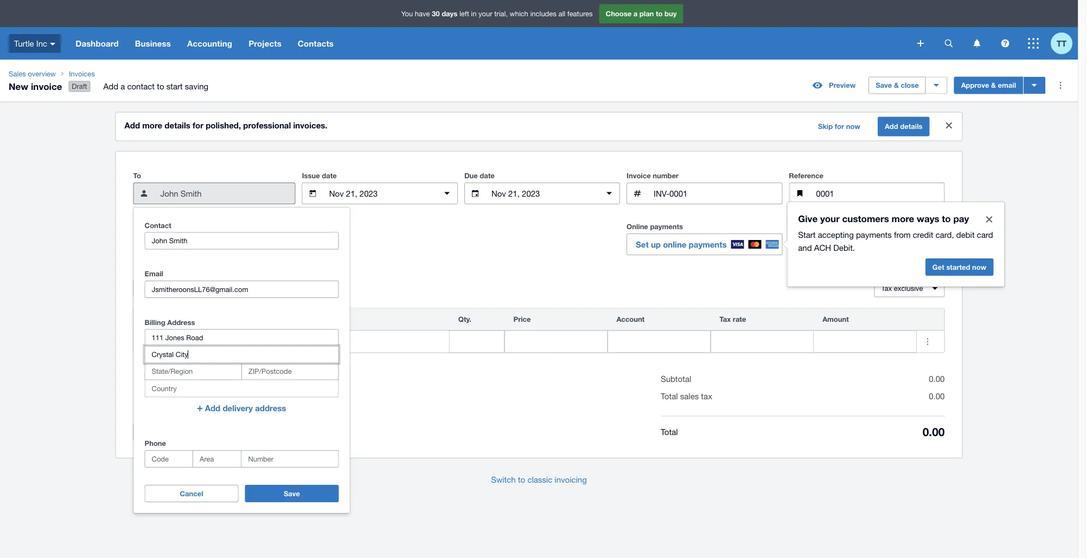 Task type: describe. For each thing, give the bounding box(es) containing it.
a for contact
[[121, 82, 125, 91]]

customers
[[842, 213, 889, 224]]

State/Region field
[[145, 364, 241, 380]]

switch
[[491, 475, 516, 485]]

0.00 for subtotal
[[929, 375, 945, 384]]

Reference text field
[[815, 183, 944, 204]]

account
[[617, 316, 645, 324]]

email
[[145, 270, 163, 278]]

classic
[[528, 475, 552, 485]]

to left pay
[[942, 213, 951, 224]]

issue date
[[302, 172, 337, 180]]

contacts
[[298, 39, 334, 48]]

accounting
[[187, 39, 232, 48]]

tax exclusive
[[881, 285, 923, 293]]

choose
[[606, 9, 632, 18]]

approve
[[961, 81, 989, 90]]

you have 30 days left in your trial, which includes all features
[[401, 9, 593, 18]]

ZIP/Postcode field
[[242, 364, 338, 380]]

qty.
[[458, 316, 471, 324]]

show/hide
[[140, 285, 176, 293]]

show/hide fields button
[[133, 280, 203, 298]]

Amount field
[[814, 332, 916, 352]]

fields
[[178, 285, 196, 293]]

to left start
[[157, 82, 164, 91]]

1 horizontal spatial svg image
[[1001, 39, 1009, 47]]

issue
[[302, 172, 320, 180]]

projects
[[249, 39, 281, 48]]

exclusive
[[894, 285, 923, 293]]

business button
[[127, 27, 179, 60]]

have
[[415, 9, 430, 18]]

Due date text field
[[490, 183, 594, 204]]

start
[[166, 82, 183, 91]]

preview
[[829, 81, 856, 90]]

cancel button
[[145, 486, 238, 503]]

City/Town field
[[145, 347, 338, 363]]

get started now
[[933, 263, 986, 272]]

for inside button
[[835, 122, 844, 131]]

card,
[[936, 230, 954, 240]]

0 horizontal spatial for
[[193, 121, 203, 131]]

add for add a contact to start saving
[[103, 82, 118, 91]]

contact
[[127, 82, 155, 91]]

invoice line item list element
[[133, 308, 945, 354]]

tax for tax rate
[[720, 316, 731, 324]]

add more details for polished, professional invoices. status
[[116, 113, 962, 141]]

set
[[636, 240, 649, 250]]

inc
[[36, 39, 47, 48]]

give
[[798, 213, 818, 224]]

price
[[514, 316, 531, 324]]

invoice number
[[627, 172, 679, 180]]

a for plan
[[634, 9, 638, 18]]

approve & email
[[961, 81, 1016, 90]]

tax exclusive button
[[874, 280, 945, 298]]

online
[[627, 223, 648, 231]]

30
[[432, 9, 440, 18]]

saving
[[185, 82, 208, 91]]

& for email
[[991, 81, 996, 90]]

reference
[[789, 172, 823, 180]]

professional
[[243, 121, 291, 131]]

dollar
[[867, 240, 888, 249]]

projects button
[[240, 27, 290, 60]]

0 horizontal spatial payments
[[650, 223, 683, 231]]

buy
[[665, 9, 677, 18]]

turtle
[[14, 39, 34, 48]]

save & close
[[876, 81, 919, 90]]

Area field
[[193, 451, 241, 468]]

accounting button
[[179, 27, 240, 60]]

item
[[170, 316, 185, 324]]

left
[[459, 9, 469, 18]]

to left buy
[[656, 9, 663, 18]]

online
[[663, 240, 687, 250]]

email
[[998, 81, 1016, 90]]

invoices
[[69, 69, 95, 78]]

online payments
[[627, 223, 683, 231]]

add for add more details for polished, professional invoices.
[[125, 121, 140, 131]]

contact
[[145, 221, 171, 230]]

billing address
[[145, 319, 195, 327]]

started
[[946, 263, 970, 272]]

more invoice options image
[[1050, 75, 1071, 96]]

pay
[[953, 213, 969, 224]]

Price field
[[505, 332, 607, 352]]

due
[[464, 172, 478, 180]]

turtle inc button
[[0, 27, 67, 60]]

approve & email button
[[954, 77, 1023, 94]]

invoices link
[[64, 68, 217, 79]]

tax
[[701, 392, 712, 402]]

days
[[442, 9, 458, 18]]

Contact text field
[[145, 233, 338, 249]]

show/hide fields
[[140, 285, 196, 293]]

Quantity field
[[450, 332, 504, 352]]

currency
[[789, 223, 820, 231]]

skip for now button
[[812, 118, 867, 135]]

ways
[[917, 213, 939, 224]]

payments inside start accepting payments from credit card, debit card and ach debit.
[[856, 230, 892, 240]]

save & close button
[[869, 77, 926, 94]]

dashboard
[[75, 39, 119, 48]]

turtle inc
[[14, 39, 47, 48]]



Task type: locate. For each thing, give the bounding box(es) containing it.
date
[[322, 172, 337, 180], [480, 172, 495, 180]]

united states dollar button
[[789, 234, 945, 256]]

address
[[255, 404, 286, 414]]

1 vertical spatial total
[[661, 427, 678, 437]]

1 horizontal spatial tax
[[881, 285, 892, 293]]

tax left exclusive
[[881, 285, 892, 293]]

tout to set up payment services image
[[978, 209, 1000, 231]]

add
[[103, 82, 118, 91], [125, 121, 140, 131], [885, 122, 898, 131], [205, 404, 220, 414]]

1 horizontal spatial a
[[634, 9, 638, 18]]

2 & from the left
[[991, 81, 996, 90]]

Email text field
[[145, 282, 338, 298]]

includes
[[530, 9, 557, 18]]

svg image up email
[[1001, 39, 1009, 47]]

now inside get started now button
[[972, 263, 986, 272]]

plan
[[640, 9, 654, 18]]

date for due date
[[480, 172, 495, 180]]

add more details for polished, professional invoices.
[[125, 121, 327, 131]]

payments up dollar
[[856, 230, 892, 240]]

invoices.
[[293, 121, 327, 131]]

dashboard link
[[67, 27, 127, 60]]

polished,
[[206, 121, 241, 131]]

1 vertical spatial your
[[820, 213, 840, 224]]

payments
[[650, 223, 683, 231], [856, 230, 892, 240], [689, 240, 727, 250]]

To text field
[[159, 183, 295, 204]]

accepting
[[818, 230, 854, 240]]

navigation
[[67, 27, 910, 60]]

payments up online
[[650, 223, 683, 231]]

1 horizontal spatial more
[[892, 213, 914, 224]]

to right switch
[[518, 475, 525, 485]]

add down save & close button
[[885, 122, 898, 131]]

choose a plan to buy
[[606, 9, 677, 18]]

tax for tax exclusive
[[881, 285, 892, 293]]

subtotal
[[661, 375, 691, 384]]

0 horizontal spatial your
[[479, 9, 492, 18]]

cancel
[[180, 490, 203, 498]]

a
[[634, 9, 638, 18], [121, 82, 125, 91]]

to inside button
[[518, 475, 525, 485]]

0 horizontal spatial more date options image
[[436, 183, 458, 205]]

details inside button
[[900, 122, 923, 131]]

currency united states dollar
[[789, 223, 888, 249]]

0 vertical spatial save
[[876, 81, 892, 90]]

1 horizontal spatial for
[[835, 122, 844, 131]]

2 date from the left
[[480, 172, 495, 180]]

save
[[876, 81, 892, 90], [284, 490, 300, 498]]

banner
[[0, 0, 1078, 60]]

details down start
[[165, 121, 190, 131]]

& for close
[[894, 81, 899, 90]]

0 horizontal spatial date
[[322, 172, 337, 180]]

now right started
[[972, 263, 986, 272]]

0 horizontal spatial details
[[165, 121, 190, 131]]

tt
[[1057, 39, 1067, 48]]

a left 'plan'
[[634, 9, 638, 18]]

more line item options element
[[917, 309, 944, 331]]

1 vertical spatial 0.00
[[929, 392, 945, 402]]

svg image
[[1028, 38, 1039, 49], [945, 39, 953, 47], [974, 39, 981, 47], [917, 40, 924, 47]]

add left delivery at the left of page
[[205, 404, 220, 414]]

start accepting payments from credit card, debit card and ach debit.
[[798, 230, 993, 253]]

to
[[133, 172, 141, 180]]

& left email
[[991, 81, 996, 90]]

from
[[894, 230, 911, 240]]

total down subtotal
[[661, 392, 678, 402]]

&
[[894, 81, 899, 90], [991, 81, 996, 90]]

0 vertical spatial now
[[846, 122, 860, 131]]

0 horizontal spatial now
[[846, 122, 860, 131]]

give your customers more ways to pay
[[798, 213, 969, 224]]

add inside add delivery address button
[[205, 404, 220, 414]]

add inside add details button
[[885, 122, 898, 131]]

set up online payments
[[636, 240, 727, 250]]

add down contact
[[125, 121, 140, 131]]

0 horizontal spatial more
[[142, 121, 162, 131]]

get
[[933, 263, 944, 272]]

navigation containing dashboard
[[67, 27, 910, 60]]

now
[[846, 122, 860, 131], [972, 263, 986, 272]]

payments inside popup button
[[689, 240, 727, 250]]

tax
[[881, 285, 892, 293], [720, 316, 731, 324]]

1 vertical spatial tax
[[720, 316, 731, 324]]

now inside skip for now button
[[846, 122, 860, 131]]

your right in
[[479, 9, 492, 18]]

save left close
[[876, 81, 892, 90]]

tax left rate
[[720, 316, 731, 324]]

more date options image
[[436, 183, 458, 205], [598, 183, 620, 205]]

phone
[[145, 440, 166, 448]]

0 horizontal spatial tax
[[720, 316, 731, 324]]

Code field
[[145, 451, 193, 468]]

up
[[651, 240, 661, 250]]

total sales tax
[[661, 392, 712, 402]]

switch to classic invoicing
[[491, 475, 587, 485]]

& left close
[[894, 81, 899, 90]]

0 horizontal spatial &
[[894, 81, 899, 90]]

more
[[142, 121, 162, 131], [892, 213, 914, 224]]

0 vertical spatial a
[[634, 9, 638, 18]]

more up the from at the right top of the page
[[892, 213, 914, 224]]

1 vertical spatial more
[[892, 213, 914, 224]]

add left contact
[[103, 82, 118, 91]]

2 horizontal spatial payments
[[856, 230, 892, 240]]

Description text field
[[265, 332, 449, 352]]

date right the issue
[[322, 172, 337, 180]]

invoice
[[627, 172, 651, 180]]

sales overview link
[[4, 68, 60, 79]]

2 more date options image from the left
[[598, 183, 620, 205]]

0 vertical spatial tax
[[881, 285, 892, 293]]

features
[[567, 9, 593, 18]]

1 horizontal spatial details
[[900, 122, 923, 131]]

number
[[653, 172, 679, 180]]

1 horizontal spatial date
[[480, 172, 495, 180]]

sales
[[680, 392, 699, 402]]

1 date from the left
[[322, 172, 337, 180]]

add a contact to start saving
[[103, 82, 208, 91]]

1 horizontal spatial save
[[876, 81, 892, 90]]

1 horizontal spatial &
[[991, 81, 996, 90]]

total for total
[[661, 427, 678, 437]]

in
[[471, 9, 477, 18]]

now right skip
[[846, 122, 860, 131]]

tt button
[[1051, 27, 1078, 60]]

contact element
[[133, 183, 296, 205]]

0 horizontal spatial save
[[284, 490, 300, 498]]

0 horizontal spatial a
[[121, 82, 125, 91]]

1 & from the left
[[894, 81, 899, 90]]

your
[[479, 9, 492, 18], [820, 213, 840, 224]]

details left close image
[[900, 122, 923, 131]]

2 vertical spatial 0.00
[[923, 425, 945, 439]]

start
[[798, 230, 816, 240]]

date for issue date
[[322, 172, 337, 180]]

1 horizontal spatial payments
[[689, 240, 727, 250]]

total for total sales tax
[[661, 392, 678, 402]]

more date options image for due date
[[598, 183, 620, 205]]

delivery
[[223, 404, 253, 414]]

1 horizontal spatial now
[[972, 263, 986, 272]]

more down add a contact to start saving
[[142, 121, 162, 131]]

skip for now
[[818, 122, 860, 131]]

get started now button
[[925, 259, 994, 276]]

1 vertical spatial save
[[284, 490, 300, 498]]

to
[[656, 9, 663, 18], [157, 82, 164, 91], [942, 213, 951, 224], [518, 475, 525, 485]]

1 horizontal spatial your
[[820, 213, 840, 224]]

svg image inside 'turtle inc' popup button
[[50, 43, 55, 45]]

date right due
[[480, 172, 495, 180]]

close
[[901, 81, 919, 90]]

new invoice
[[9, 81, 62, 92]]

0 vertical spatial your
[[479, 9, 492, 18]]

add for add delivery address
[[205, 404, 220, 414]]

save button
[[245, 486, 339, 503]]

all
[[558, 9, 565, 18]]

add details
[[885, 122, 923, 131]]

save for save & close
[[876, 81, 892, 90]]

0.00 for total sales tax
[[929, 392, 945, 402]]

Invoice number text field
[[653, 183, 782, 204]]

tax inside "invoice line item list" element
[[720, 316, 731, 324]]

1 vertical spatial a
[[121, 82, 125, 91]]

a left contact
[[121, 82, 125, 91]]

tax inside popup button
[[881, 285, 892, 293]]

1 total from the top
[[661, 392, 678, 402]]

add delivery address
[[205, 404, 286, 414]]

svg image
[[1001, 39, 1009, 47], [50, 43, 55, 45]]

you
[[401, 9, 413, 18]]

save for save
[[284, 490, 300, 498]]

svg image right inc
[[50, 43, 55, 45]]

amount
[[823, 316, 849, 324]]

0 vertical spatial 0.00
[[929, 375, 945, 384]]

for left polished,
[[193, 121, 203, 131]]

Number field
[[242, 451, 338, 468]]

your up accepting
[[820, 213, 840, 224]]

due date
[[464, 172, 495, 180]]

banner containing dashboard
[[0, 0, 1078, 60]]

switch to classic invoicing button
[[482, 469, 596, 491]]

skip
[[818, 122, 833, 131]]

united
[[815, 240, 839, 249]]

address
[[167, 319, 195, 327]]

now for start accepting payments from credit card, debit card and ach debit.
[[972, 263, 986, 272]]

1 more date options image from the left
[[436, 183, 458, 205]]

2 total from the top
[[661, 427, 678, 437]]

0 horizontal spatial svg image
[[50, 43, 55, 45]]

new
[[9, 81, 28, 92]]

0 vertical spatial more
[[142, 121, 162, 131]]

more line item options image
[[917, 331, 939, 353]]

Issue date text field
[[328, 183, 432, 204]]

billing
[[145, 319, 165, 327]]

more date options image for issue date
[[436, 183, 458, 205]]

1 vertical spatial now
[[972, 263, 986, 272]]

total down total sales tax
[[661, 427, 678, 437]]

payments right online
[[689, 240, 727, 250]]

invoice
[[31, 81, 62, 92]]

for
[[193, 121, 203, 131], [835, 122, 844, 131]]

trial,
[[494, 9, 508, 18]]

states
[[841, 240, 864, 249]]

Country field
[[145, 381, 338, 397]]

contacts button
[[290, 27, 342, 60]]

for right skip
[[835, 122, 844, 131]]

Billing Address field
[[145, 330, 338, 346]]

which
[[510, 9, 528, 18]]

more inside status
[[142, 121, 162, 131]]

card
[[977, 230, 993, 240]]

debit.
[[833, 243, 855, 253]]

1 horizontal spatial more date options image
[[598, 183, 620, 205]]

set up online payments button
[[627, 234, 782, 256]]

0 vertical spatial total
[[661, 392, 678, 402]]

save down number "field"
[[284, 490, 300, 498]]

add for add details
[[885, 122, 898, 131]]

invoice number element
[[627, 183, 782, 205]]

close image
[[938, 115, 960, 137]]

now for add more details for polished, professional invoices.
[[846, 122, 860, 131]]



Task type: vqa. For each thing, say whether or not it's contained in the screenshot.
More date options IMAGE related to Issue date
yes



